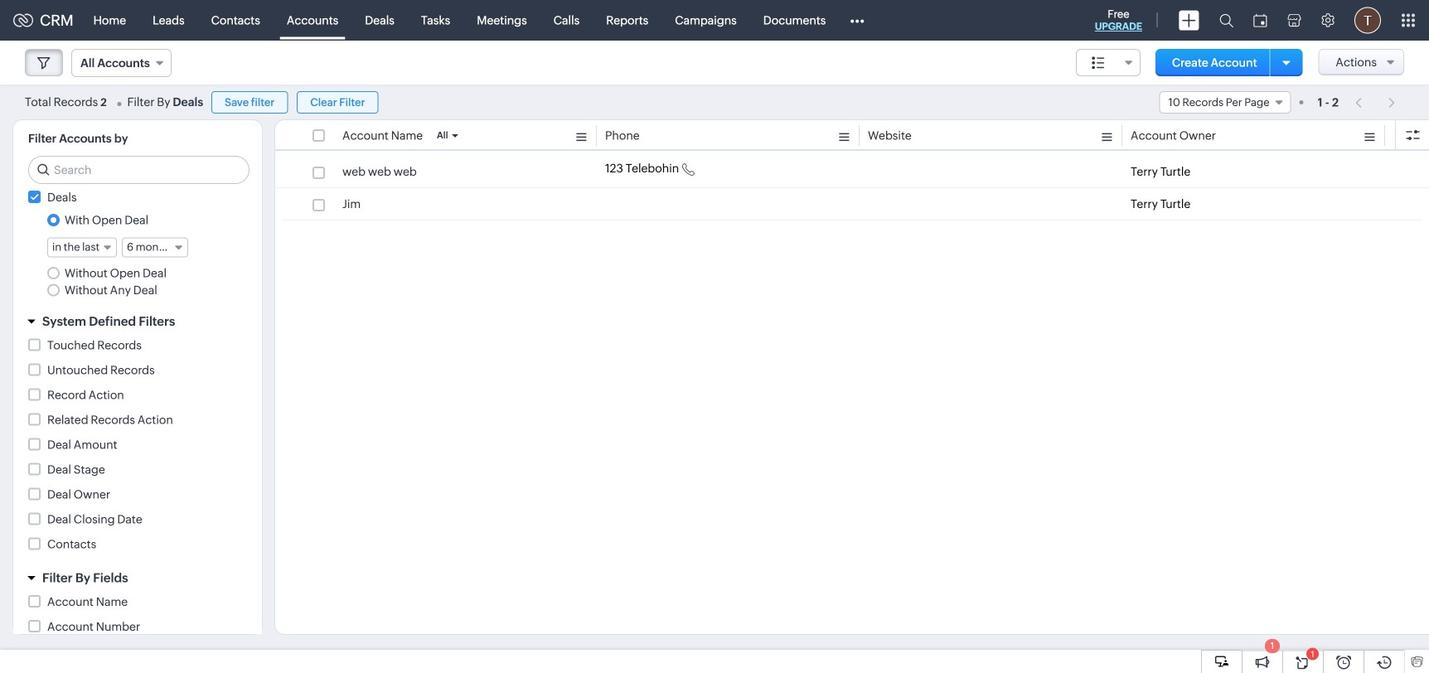 Task type: describe. For each thing, give the bounding box(es) containing it.
size image
[[1092, 56, 1105, 70]]

create menu element
[[1169, 0, 1210, 40]]

search element
[[1210, 0, 1244, 41]]

calendar image
[[1254, 14, 1268, 27]]

search image
[[1220, 13, 1234, 27]]

Search text field
[[29, 157, 249, 183]]



Task type: locate. For each thing, give the bounding box(es) containing it.
none field size
[[1076, 49, 1141, 76]]

Other Modules field
[[839, 7, 875, 34]]

navigation
[[1347, 90, 1405, 114]]

profile element
[[1345, 0, 1391, 40]]

profile image
[[1355, 7, 1381, 34]]

None field
[[71, 49, 171, 77], [1076, 49, 1141, 76], [1160, 91, 1291, 114], [47, 237, 117, 257], [122, 237, 188, 257], [71, 49, 171, 77], [1160, 91, 1291, 114], [47, 237, 117, 257], [122, 237, 188, 257]]

row group
[[275, 153, 1429, 221]]

create menu image
[[1179, 10, 1200, 30]]

logo image
[[13, 14, 33, 27]]



Task type: vqa. For each thing, say whether or not it's contained in the screenshot.
Chats image
no



